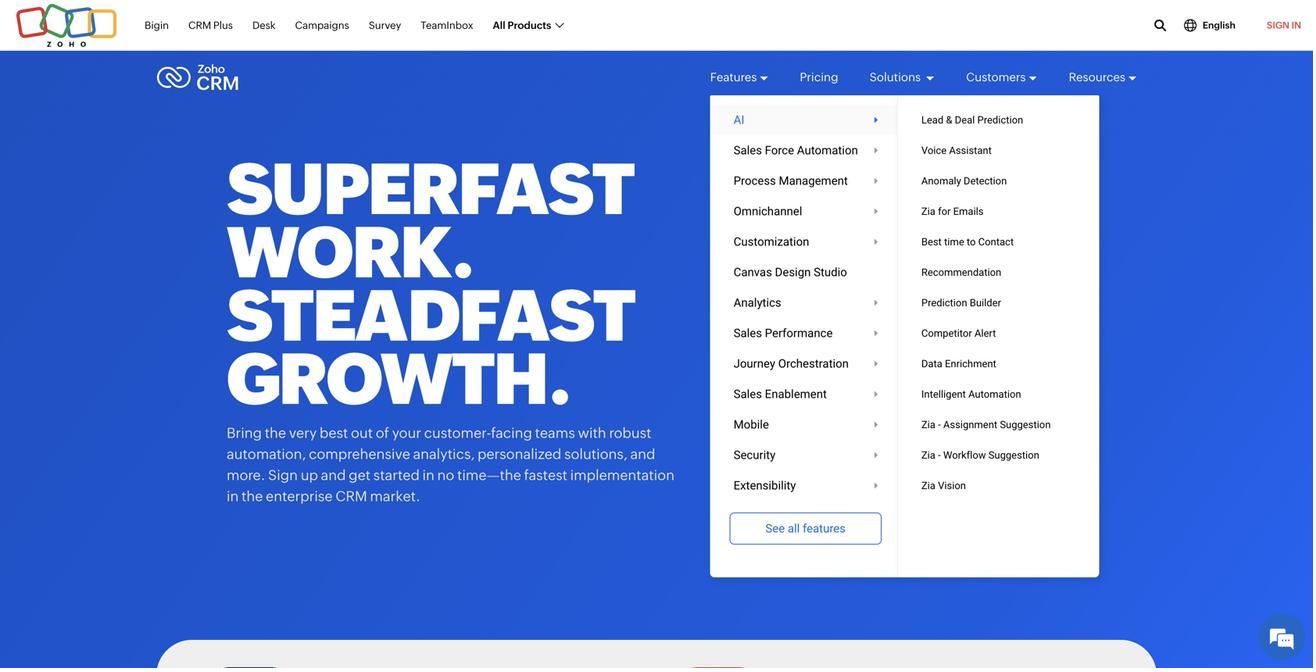 Task type: vqa. For each thing, say whether or not it's contained in the screenshot.
Extensibility
yes



Task type: describe. For each thing, give the bounding box(es) containing it.
service
[[923, 477, 952, 487]]

no
[[438, 468, 455, 484]]

features
[[803, 522, 846, 536]]

process management
[[734, 174, 848, 188]]

get started with your free trial
[[848, 172, 1060, 188]]

- for workflow
[[939, 450, 941, 461]]

i agree to the terms of service and
[[833, 477, 971, 487]]

workflow
[[944, 450, 987, 461]]

bigin link
[[145, 11, 169, 40]]

pricing
[[800, 70, 839, 84]]

using
[[944, 555, 970, 567]]

sales performance link
[[711, 318, 902, 349]]

the down the united
[[924, 405, 937, 415]]

fastest
[[524, 468, 568, 484]]

zia - workflow suggestion link
[[899, 440, 1100, 471]]

states
[[949, 387, 979, 397]]

journey orchestration link
[[711, 349, 902, 379]]

best
[[320, 425, 348, 441]]

see all features
[[766, 522, 846, 536]]

voice
[[922, 145, 947, 156]]

to for time
[[967, 236, 976, 248]]

0 horizontal spatial and
[[321, 468, 346, 484]]

you're
[[867, 387, 891, 397]]

sales force automation link
[[711, 135, 902, 166]]

in right stored
[[915, 405, 922, 415]]

process management link
[[711, 166, 902, 196]]

anomaly detection link
[[899, 166, 1100, 196]]

implementation
[[571, 468, 675, 484]]

campaigns
[[295, 19, 349, 31]]

sign
[[1268, 20, 1290, 31]]

lead & deal prediction link
[[899, 105, 1100, 135]]

started inside superfast work. steadfast growth. bring the very best out of your customer-facing teams with robust automation, comprehensive analytics, personalized solutions, and more. sign up and get started in no time—the fastest implementation in the enterprise crm market.
[[374, 468, 420, 484]]

assistant
[[950, 145, 992, 156]]

all
[[493, 19, 506, 31]]

journey orchestration
[[734, 357, 849, 371]]

zoho crm logo image
[[156, 60, 239, 95]]

alert
[[975, 328, 997, 339]]

superfast work. steadfast growth. bring the very best out of your customer-facing teams with robust automation, comprehensive analytics, personalized solutions, and more. sign up and get started in no time—the fastest implementation in the enterprise crm market.
[[227, 149, 675, 505]]

zia for zia - workflow suggestion
[[922, 450, 936, 461]]

market.
[[370, 489, 421, 505]]

orchestration
[[779, 357, 849, 371]]

canvas
[[734, 266, 773, 279]]

2 horizontal spatial and
[[954, 477, 969, 487]]

crm inside superfast work. steadfast growth. bring the very best out of your customer-facing teams with robust automation, comprehensive analytics, personalized solutions, and more. sign up and get started in no time—the fastest implementation in the enterprise crm market.
[[336, 489, 367, 505]]

facing
[[491, 425, 533, 441]]

1 horizontal spatial and
[[631, 447, 656, 463]]

your
[[821, 405, 839, 415]]

vision
[[939, 480, 967, 492]]

prediction inside prediction builder 'link'
[[922, 297, 968, 309]]

based
[[981, 387, 1005, 397]]

omnichannel
[[734, 205, 803, 218]]

- for assignment
[[939, 419, 941, 431]]

out
[[351, 425, 373, 441]]

canvas design studio link
[[711, 257, 902, 288]]

steadfast
[[227, 276, 635, 357]]

security link
[[711, 440, 902, 471]]

analytics
[[734, 296, 782, 310]]

design
[[775, 266, 811, 279]]

zia for zia for emails
[[922, 206, 936, 217]]

your data will be stored in the
[[821, 405, 939, 415]]

in right you're
[[893, 387, 900, 397]]

free
[[1001, 172, 1029, 188]]

sales performance
[[734, 327, 833, 340]]

english
[[1203, 20, 1236, 31]]

of inside superfast work. steadfast growth. bring the very best out of your customer-facing teams with robust automation, comprehensive analytics, personalized solutions, and more. sign up and get started in no time—the fastest implementation in the enterprise crm market.
[[376, 425, 389, 441]]

pricing link
[[800, 56, 839, 99]]

zia for emails link
[[899, 196, 1100, 227]]

the down more.
[[242, 489, 263, 505]]

more.
[[227, 468, 265, 484]]

get
[[848, 172, 874, 188]]

it looks like you're in the united states based on your ip
[[821, 387, 1046, 397]]

assignment
[[944, 419, 998, 431]]

sales force automation
[[734, 144, 859, 157]]

in
[[1292, 20, 1302, 31]]

to for agree
[[861, 477, 870, 487]]

sign
[[268, 468, 298, 484]]

zia - assignment suggestion
[[922, 419, 1051, 431]]

security
[[734, 449, 776, 462]]

force
[[765, 144, 795, 157]]

performance
[[765, 327, 833, 340]]

comprehensive
[[309, 447, 410, 463]]

enablement
[[765, 388, 827, 401]]

your for steadfast
[[392, 425, 422, 441]]

or
[[899, 555, 909, 567]]

time—the
[[458, 468, 522, 484]]

zia - workflow suggestion
[[922, 450, 1040, 461]]

agree
[[837, 477, 860, 487]]

recommendation link
[[899, 257, 1100, 288]]

sales enablement
[[734, 388, 827, 401]]

zia vision
[[922, 480, 967, 492]]

enterprise
[[266, 489, 333, 505]]

teaminbox link
[[421, 11, 474, 40]]

time
[[945, 236, 965, 248]]



Task type: locate. For each thing, give the bounding box(es) containing it.
prediction inside lead & deal prediction 'link'
[[978, 114, 1024, 126]]

in down more.
[[227, 489, 239, 505]]

1 vertical spatial to
[[861, 477, 870, 487]]

sales for sales force automation
[[734, 144, 763, 157]]

voice assistant
[[922, 145, 992, 156]]

intelligent automation link
[[899, 379, 1100, 410]]

analytics,
[[413, 447, 475, 463]]

1 horizontal spatial your
[[965, 172, 997, 188]]

competitor alert link
[[899, 318, 1100, 349]]

zia for zia - assignment suggestion
[[922, 419, 936, 431]]

0 horizontal spatial automation
[[798, 144, 859, 157]]

your left ip
[[1019, 387, 1037, 397]]

ai link
[[711, 105, 902, 135]]

very
[[289, 425, 317, 441]]

extensibility link
[[711, 471, 902, 501]]

zia inside zia - assignment suggestion link
[[922, 419, 936, 431]]

sales inside sales force automation link
[[734, 144, 763, 157]]

sign
[[911, 555, 931, 567]]

1 vertical spatial -
[[939, 450, 941, 461]]

prediction up voice assistant 'link'
[[978, 114, 1024, 126]]

canvas design studio
[[734, 266, 848, 279]]

on
[[1007, 387, 1017, 397]]

0 vertical spatial started
[[877, 172, 928, 188]]

sales up mobile
[[734, 388, 763, 401]]

1 horizontal spatial automation
[[969, 389, 1022, 400]]

contact
[[979, 236, 1014, 248]]

the up stored
[[902, 387, 915, 397]]

sales
[[734, 144, 763, 157], [734, 327, 763, 340], [734, 388, 763, 401]]

terms
[[886, 477, 911, 487]]

&
[[947, 114, 953, 126]]

0 vertical spatial of
[[376, 425, 389, 441]]

0 vertical spatial suggestion
[[1001, 419, 1051, 431]]

3 sales from the top
[[734, 388, 763, 401]]

1 vertical spatial started
[[374, 468, 420, 484]]

customization link
[[711, 227, 902, 257]]

sign in
[[1268, 20, 1302, 31]]

solutions,
[[565, 447, 628, 463]]

crm left plus
[[188, 19, 211, 31]]

your down assistant
[[965, 172, 997, 188]]

up
[[301, 468, 318, 484]]

of right terms
[[913, 477, 921, 487]]

1 horizontal spatial to
[[967, 236, 976, 248]]

growth.
[[227, 339, 571, 420]]

looks
[[828, 387, 849, 397]]

zia vision link
[[899, 471, 1100, 501]]

crm down get
[[336, 489, 367, 505]]

automation up management
[[798, 144, 859, 157]]

0 vertical spatial with
[[931, 172, 962, 188]]

0 horizontal spatial your
[[392, 425, 422, 441]]

0 horizontal spatial started
[[374, 468, 420, 484]]

crm
[[188, 19, 211, 31], [336, 489, 367, 505]]

bring
[[227, 425, 262, 441]]

3 zia from the top
[[922, 450, 936, 461]]

prediction builder link
[[899, 288, 1100, 318]]

sales up journey
[[734, 327, 763, 340]]

and right service on the bottom right of page
[[954, 477, 969, 487]]

2 zia from the top
[[922, 419, 936, 431]]

survey link
[[369, 11, 401, 40]]

sales inside sales enablement link
[[734, 388, 763, 401]]

started right 'get'
[[877, 172, 928, 188]]

builder
[[970, 297, 1002, 309]]

teams
[[535, 425, 575, 441]]

0 horizontal spatial prediction
[[922, 297, 968, 309]]

the up automation,
[[265, 425, 286, 441]]

personalized
[[478, 447, 562, 463]]

1 vertical spatial sales
[[734, 327, 763, 340]]

extensibility
[[734, 479, 796, 493]]

2 - from the top
[[939, 450, 941, 461]]

teaminbox
[[421, 19, 474, 31]]

with down voice assistant
[[931, 172, 962, 188]]

the left terms
[[871, 477, 885, 487]]

sales for sales performance
[[734, 327, 763, 340]]

0 vertical spatial sales
[[734, 144, 763, 157]]

zia inside zia for emails link
[[922, 206, 936, 217]]

your up the analytics,
[[392, 425, 422, 441]]

all
[[788, 522, 800, 536]]

all products
[[493, 19, 552, 31]]

survey
[[369, 19, 401, 31]]

solutions link
[[870, 56, 936, 99]]

1 horizontal spatial of
[[913, 477, 921, 487]]

1 horizontal spatial crm
[[336, 489, 367, 505]]

1 horizontal spatial started
[[877, 172, 928, 188]]

bigin
[[145, 19, 169, 31]]

customer-
[[424, 425, 491, 441]]

sales for sales enablement
[[734, 388, 763, 401]]

campaigns link
[[295, 11, 349, 40]]

1 zia from the top
[[922, 206, 936, 217]]

suggestion for zia - workflow suggestion
[[989, 450, 1040, 461]]

0 horizontal spatial crm
[[188, 19, 211, 31]]

and
[[631, 447, 656, 463], [321, 468, 346, 484], [954, 477, 969, 487]]

automation
[[798, 144, 859, 157], [969, 389, 1022, 400]]

zia left vision
[[922, 480, 936, 492]]

products
[[508, 19, 552, 31]]

your
[[965, 172, 997, 188], [1019, 387, 1037, 397], [392, 425, 422, 441]]

zia for zia vision
[[922, 480, 936, 492]]

solutions
[[870, 70, 924, 84]]

mobile link
[[711, 410, 902, 440]]

2 sales from the top
[[734, 327, 763, 340]]

None submit
[[821, 501, 1087, 540]]

suggestion for zia - assignment suggestion
[[1001, 419, 1051, 431]]

with up "solutions,"
[[578, 425, 607, 441]]

prediction
[[978, 114, 1024, 126], [922, 297, 968, 309]]

resources
[[1069, 70, 1126, 84]]

all products link
[[493, 11, 563, 40]]

journey
[[734, 357, 776, 371]]

and right "up"
[[321, 468, 346, 484]]

desk link
[[253, 11, 276, 40]]

0 horizontal spatial of
[[376, 425, 389, 441]]

2 horizontal spatial your
[[1019, 387, 1037, 397]]

your for like
[[1019, 387, 1037, 397]]

1 horizontal spatial prediction
[[978, 114, 1024, 126]]

best time to contact
[[922, 236, 1014, 248]]

- down intelligent
[[939, 419, 941, 431]]

i
[[833, 477, 835, 487]]

zia down the united
[[922, 419, 936, 431]]

customization
[[734, 235, 810, 249]]

1 vertical spatial of
[[913, 477, 921, 487]]

like
[[851, 387, 865, 397]]

automation down data enrichment link
[[969, 389, 1022, 400]]

ai
[[734, 113, 745, 127]]

work.
[[227, 212, 474, 293]]

0 vertical spatial prediction
[[978, 114, 1024, 126]]

suggestion down on
[[1001, 419, 1051, 431]]

and down the robust at the bottom
[[631, 447, 656, 463]]

in right sign at bottom
[[933, 555, 942, 567]]

zia left for
[[922, 206, 936, 217]]

2 vertical spatial your
[[392, 425, 422, 441]]

0 vertical spatial crm
[[188, 19, 211, 31]]

management
[[779, 174, 848, 188]]

1 horizontal spatial with
[[931, 172, 962, 188]]

data enrichment link
[[899, 349, 1100, 379]]

- left workflow
[[939, 450, 941, 461]]

in
[[893, 387, 900, 397], [915, 405, 922, 415], [423, 468, 435, 484], [227, 489, 239, 505], [933, 555, 942, 567]]

0 horizontal spatial to
[[861, 477, 870, 487]]

1 vertical spatial with
[[578, 425, 607, 441]]

2 vertical spatial sales
[[734, 388, 763, 401]]

with inside superfast work. steadfast growth. bring the very best out of your customer-facing teams with robust automation, comprehensive analytics, personalized solutions, and more. sign up and get started in no time—the fastest implementation in the enterprise crm market.
[[578, 425, 607, 441]]

0 vertical spatial -
[[939, 419, 941, 431]]

-
[[939, 419, 941, 431], [939, 450, 941, 461]]

mobile
[[734, 418, 769, 432]]

sales up process
[[734, 144, 763, 157]]

in left no
[[423, 468, 435, 484]]

zia inside zia - workflow suggestion link
[[922, 450, 936, 461]]

anomaly detection
[[922, 175, 1008, 187]]

0 vertical spatial to
[[967, 236, 976, 248]]

stored
[[887, 405, 913, 415]]

be
[[875, 405, 886, 415]]

or sign in using
[[899, 555, 970, 567]]

see all features link
[[730, 513, 882, 545]]

studio
[[814, 266, 848, 279]]

process
[[734, 174, 776, 188]]

1 - from the top
[[939, 419, 941, 431]]

sales inside 'sales performance' link
[[734, 327, 763, 340]]

prediction up competitor
[[922, 297, 968, 309]]

plus
[[213, 19, 233, 31]]

to right agree
[[861, 477, 870, 487]]

started up market.
[[374, 468, 420, 484]]

zia up service on the bottom right of page
[[922, 450, 936, 461]]

0 vertical spatial automation
[[798, 144, 859, 157]]

0 horizontal spatial with
[[578, 425, 607, 441]]

your inside superfast work. steadfast growth. bring the very best out of your customer-facing teams with robust automation, comprehensive analytics, personalized solutions, and more. sign up and get started in no time—the fastest implementation in the enterprise crm market.
[[392, 425, 422, 441]]

voice assistant link
[[899, 135, 1100, 166]]

4 zia from the top
[[922, 480, 936, 492]]

features link
[[711, 56, 769, 99]]

of right out
[[376, 425, 389, 441]]

1 vertical spatial prediction
[[922, 297, 968, 309]]

zia inside zia vision link
[[922, 480, 936, 492]]

1 vertical spatial suggestion
[[989, 450, 1040, 461]]

1 vertical spatial your
[[1019, 387, 1037, 397]]

see
[[766, 522, 785, 536]]

zia - assignment suggestion link
[[899, 410, 1100, 440]]

1 sales from the top
[[734, 144, 763, 157]]

1 vertical spatial crm
[[336, 489, 367, 505]]

1 vertical spatial automation
[[969, 389, 1022, 400]]

to right time
[[967, 236, 976, 248]]

0 vertical spatial your
[[965, 172, 997, 188]]

suggestion down zia - assignment suggestion link
[[989, 450, 1040, 461]]

best
[[922, 236, 942, 248]]



